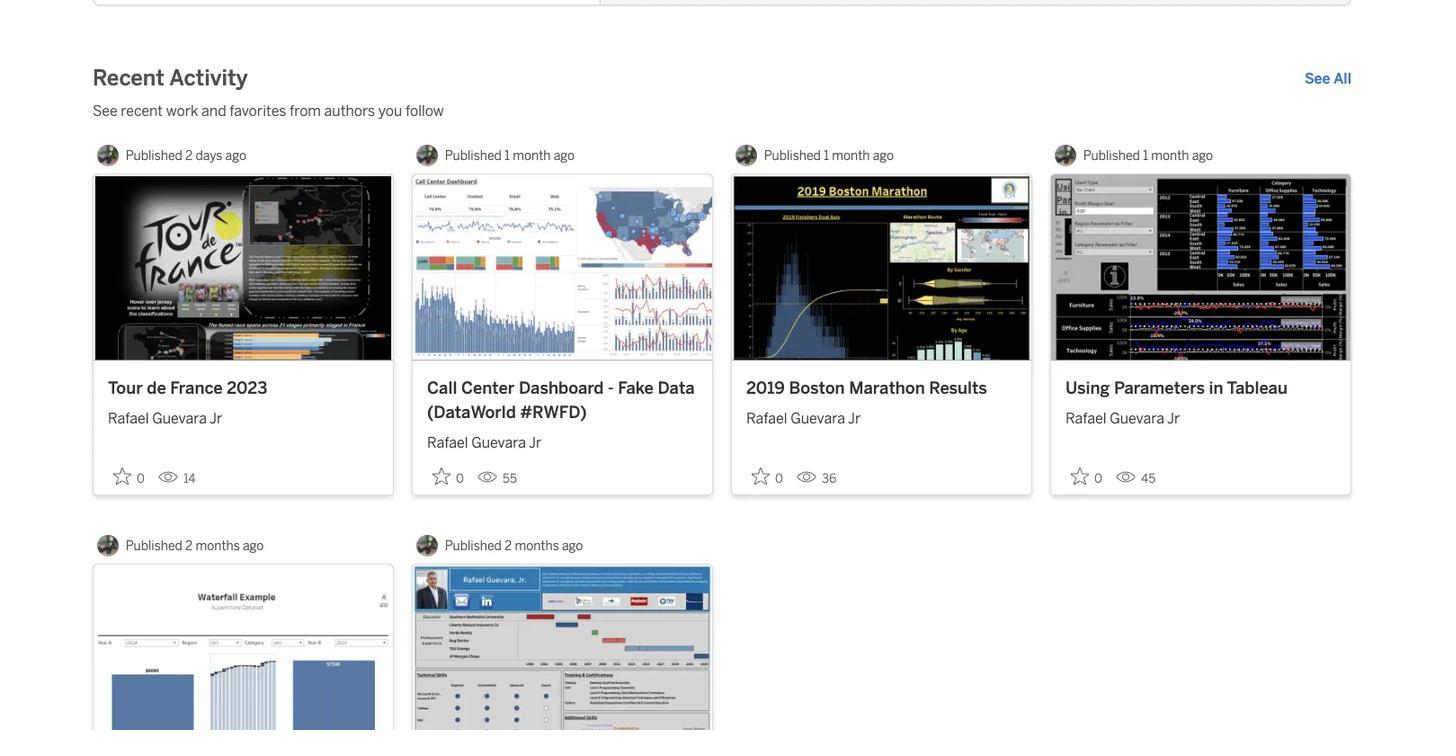Task type: describe. For each thing, give the bounding box(es) containing it.
1 for boston
[[824, 148, 829, 163]]

published for center
[[445, 148, 502, 163]]

1 for parameters
[[1143, 148, 1149, 163]]

guevara for center
[[472, 435, 526, 452]]

1 months from the left
[[196, 539, 240, 554]]

using
[[1066, 378, 1110, 398]]

marathon
[[849, 378, 925, 398]]

recent
[[93, 66, 165, 91]]

add favorite button for using parameters in tableau
[[1066, 462, 1109, 492]]

rafael for tour de france 2023
[[108, 410, 149, 427]]

rafael guevara jr image for call center dashboard - fake data (dataworld #rwfd)
[[416, 145, 438, 167]]

all
[[1334, 70, 1352, 87]]

see for see recent work and favorites from authors you follow
[[93, 103, 118, 120]]

55 views element
[[470, 464, 524, 493]]

2 left days
[[185, 148, 193, 163]]

0 for 2019
[[775, 471, 784, 486]]

ago for dashboard
[[554, 148, 575, 163]]

days
[[196, 148, 223, 163]]

rafael guevara jr image for 2019 boston marathon results
[[736, 145, 757, 167]]

45 views element
[[1109, 464, 1163, 493]]

rafael guevara jr for boston
[[747, 410, 861, 427]]

follow
[[406, 103, 444, 120]]

call center dashboard - fake data (dataworld #rwfd) link
[[427, 376, 698, 425]]

2023
[[227, 378, 267, 398]]

2 months from the left
[[515, 539, 559, 554]]

parameters
[[1115, 378, 1205, 398]]

rafael guevara jr for center
[[427, 435, 542, 452]]

rafael guevara jr for parameters
[[1066, 410, 1181, 427]]

rafael guevara jr for de
[[108, 410, 223, 427]]

activity
[[169, 66, 248, 91]]

guevara for boston
[[791, 410, 846, 427]]

ago for marathon
[[873, 148, 894, 163]]

rafael guevara jr image for tour de france 2023
[[97, 145, 119, 167]]

14 views element
[[151, 464, 203, 493]]

2019
[[747, 378, 785, 398]]

add favorite button for call center dashboard - fake data (dataworld #rwfd)
[[427, 462, 470, 492]]

jr for marathon
[[848, 410, 861, 427]]

results
[[930, 378, 988, 398]]

rafael guevara jr link for in
[[1066, 401, 1337, 429]]

tour de france 2023
[[108, 378, 267, 398]]

favorites
[[230, 103, 286, 120]]

de
[[147, 378, 166, 398]]

in
[[1210, 378, 1224, 398]]

tableau
[[1228, 378, 1288, 398]]

workbook thumbnail image for in
[[1052, 175, 1351, 361]]

recent
[[121, 103, 163, 120]]

recent activity heading
[[93, 64, 248, 93]]

rafael guevara jr link for france
[[108, 401, 379, 429]]

jr for in
[[1168, 410, 1181, 427]]

2 down the 14
[[185, 539, 193, 554]]

rafael guevara jr link for marathon
[[747, 401, 1017, 429]]

jr for france
[[210, 410, 223, 427]]

see recent work and favorites from authors you follow
[[93, 103, 444, 120]]

published for boston
[[764, 148, 821, 163]]

0 for tour
[[137, 471, 145, 486]]

work
[[166, 103, 198, 120]]

guevara for de
[[152, 410, 207, 427]]

see all
[[1305, 70, 1352, 87]]

boston
[[789, 378, 845, 398]]

14
[[184, 471, 196, 486]]

(dataworld
[[427, 403, 516, 423]]

guevara for parameters
[[1110, 410, 1165, 427]]

rafael for using parameters in tableau
[[1066, 410, 1107, 427]]



Task type: locate. For each thing, give the bounding box(es) containing it.
rafael guevara jr link down the #rwfd)
[[427, 425, 698, 454]]

Add Favorite button
[[108, 462, 151, 492], [427, 462, 470, 492], [747, 462, 790, 492], [1066, 462, 1109, 492]]

3 add favorite button from the left
[[747, 462, 790, 492]]

ago for in
[[1193, 148, 1214, 163]]

france
[[170, 378, 223, 398]]

add favorite button for tour de france 2023
[[108, 462, 151, 492]]

jr for dashboard
[[529, 435, 542, 452]]

2 0 from the left
[[456, 471, 464, 486]]

#rwfd)
[[520, 403, 587, 423]]

rafael guevara jr link
[[108, 401, 379, 429], [747, 401, 1017, 429], [1066, 401, 1337, 429], [427, 425, 698, 454]]

rafael guevara jr link down 2023
[[108, 401, 379, 429]]

month
[[513, 148, 551, 163], [832, 148, 870, 163], [1152, 148, 1190, 163]]

2 horizontal spatial published 1 month ago
[[1084, 148, 1214, 163]]

tour de france 2023 link
[[108, 376, 379, 401]]

jr down using parameters in tableau
[[1168, 410, 1181, 427]]

0 horizontal spatial published 1 month ago
[[445, 148, 575, 163]]

1 horizontal spatial rafael guevara jr image
[[736, 145, 757, 167]]

3 published 1 month ago from the left
[[1084, 148, 1214, 163]]

rafael
[[108, 410, 149, 427], [747, 410, 788, 427], [1066, 410, 1107, 427], [427, 435, 468, 452]]

-
[[608, 378, 614, 398]]

add favorite button left 55
[[427, 462, 470, 492]]

rafael guevara jr image for using parameters in tableau
[[1055, 145, 1077, 167]]

2 horizontal spatial rafael guevara jr image
[[1055, 145, 1077, 167]]

1 1 from the left
[[505, 148, 510, 163]]

rafael down (dataworld
[[427, 435, 468, 452]]

2 published 2 months ago from the left
[[445, 539, 583, 554]]

0 horizontal spatial month
[[513, 148, 551, 163]]

from
[[290, 103, 321, 120]]

2019 boston marathon results
[[747, 378, 988, 398]]

you
[[379, 103, 402, 120]]

see for see all
[[1305, 70, 1331, 87]]

guevara up 55 views element
[[472, 435, 526, 452]]

see inside see recent work and favorites from authors you follow element
[[93, 103, 118, 120]]

4 add favorite button from the left
[[1066, 462, 1109, 492]]

months down 55
[[515, 539, 559, 554]]

authors
[[324, 103, 375, 120]]

rafael down using
[[1066, 410, 1107, 427]]

2 1 from the left
[[824, 148, 829, 163]]

months down the 14
[[196, 539, 240, 554]]

1 published 1 month ago from the left
[[445, 148, 575, 163]]

1 horizontal spatial published 1 month ago
[[764, 148, 894, 163]]

0 left 14 views element
[[137, 471, 145, 486]]

see left all on the top right of page
[[1305, 70, 1331, 87]]

1 0 from the left
[[137, 471, 145, 486]]

0 left '45 views' element
[[1095, 471, 1103, 486]]

add favorite button left "36" in the bottom right of the page
[[747, 462, 790, 492]]

month for parameters
[[1152, 148, 1190, 163]]

published for parameters
[[1084, 148, 1141, 163]]

add favorite button left 45
[[1066, 462, 1109, 492]]

2 horizontal spatial 1
[[1143, 148, 1149, 163]]

1 horizontal spatial published 2 months ago
[[445, 539, 583, 554]]

3 month from the left
[[1152, 148, 1190, 163]]

workbook thumbnail image
[[94, 175, 393, 361], [413, 175, 712, 361], [732, 175, 1032, 361], [1052, 175, 1351, 361], [94, 565, 393, 730], [413, 565, 712, 730]]

ago
[[225, 148, 246, 163], [554, 148, 575, 163], [873, 148, 894, 163], [1193, 148, 1214, 163], [243, 539, 264, 554], [562, 539, 583, 554]]

guevara down parameters
[[1110, 410, 1165, 427]]

2
[[185, 148, 193, 163], [185, 539, 193, 554], [505, 539, 512, 554]]

see left recent on the left top of page
[[93, 103, 118, 120]]

0 horizontal spatial 1
[[505, 148, 510, 163]]

jr down 2019 boston marathon results
[[848, 410, 861, 427]]

rafael guevara jr down (dataworld
[[427, 435, 542, 452]]

1 month from the left
[[513, 148, 551, 163]]

rafael guevara jr link down in on the right bottom
[[1066, 401, 1337, 429]]

rafael guevara jr
[[108, 410, 223, 427], [747, 410, 861, 427], [1066, 410, 1181, 427], [427, 435, 542, 452]]

rafael guevara jr image
[[97, 145, 119, 167], [416, 145, 438, 167], [97, 536, 119, 557]]

rafael guevara jr link for dashboard
[[427, 425, 698, 454]]

1
[[505, 148, 510, 163], [824, 148, 829, 163], [1143, 148, 1149, 163]]

using parameters in tableau
[[1066, 378, 1288, 398]]

months
[[196, 539, 240, 554], [515, 539, 559, 554]]

0 for using
[[1095, 471, 1103, 486]]

fake
[[618, 378, 654, 398]]

0 horizontal spatial see
[[93, 103, 118, 120]]

rafael guevara jr down using
[[1066, 410, 1181, 427]]

see recent work and favorites from authors you follow element
[[93, 100, 1352, 122]]

2019 boston marathon results link
[[747, 376, 1017, 401]]

and
[[202, 103, 226, 120]]

0
[[137, 471, 145, 486], [456, 471, 464, 486], [775, 471, 784, 486], [1095, 471, 1103, 486]]

2 add favorite button from the left
[[427, 462, 470, 492]]

published 1 month ago for parameters
[[1084, 148, 1214, 163]]

1 published 2 months ago from the left
[[126, 539, 264, 554]]

jr down france
[[210, 410, 223, 427]]

1 vertical spatial see
[[93, 103, 118, 120]]

2 month from the left
[[832, 148, 870, 163]]

0 horizontal spatial published 2 months ago
[[126, 539, 264, 554]]

data
[[658, 378, 695, 398]]

workbook thumbnail image for france
[[94, 175, 393, 361]]

center
[[461, 378, 515, 398]]

published
[[126, 148, 182, 163], [445, 148, 502, 163], [764, 148, 821, 163], [1084, 148, 1141, 163], [126, 539, 182, 554], [445, 539, 502, 554]]

month for center
[[513, 148, 551, 163]]

add favorite button left the 14
[[108, 462, 151, 492]]

jr
[[210, 410, 223, 427], [848, 410, 861, 427], [1168, 410, 1181, 427], [529, 435, 542, 452]]

jr down the #rwfd)
[[529, 435, 542, 452]]

2 published 1 month ago from the left
[[764, 148, 894, 163]]

month for boston
[[832, 148, 870, 163]]

rafael down tour
[[108, 410, 149, 427]]

0 horizontal spatial rafael guevara jr image
[[416, 536, 438, 557]]

call
[[427, 378, 457, 398]]

published 1 month ago for center
[[445, 148, 575, 163]]

published 1 month ago
[[445, 148, 575, 163], [764, 148, 894, 163], [1084, 148, 1214, 163]]

guevara
[[152, 410, 207, 427], [791, 410, 846, 427], [1110, 410, 1165, 427], [472, 435, 526, 452]]

ago for france
[[225, 148, 246, 163]]

2 horizontal spatial month
[[1152, 148, 1190, 163]]

published 1 month ago for boston
[[764, 148, 894, 163]]

3 1 from the left
[[1143, 148, 1149, 163]]

0 left 36 views element at the right bottom of the page
[[775, 471, 784, 486]]

2 down 55
[[505, 539, 512, 554]]

tour
[[108, 378, 143, 398]]

1 for center
[[505, 148, 510, 163]]

published 2 days ago
[[126, 148, 246, 163]]

rafael guevara jr down "de"
[[108, 410, 223, 427]]

guevara down tour de france 2023
[[152, 410, 207, 427]]

using parameters in tableau link
[[1066, 376, 1337, 401]]

published 2 months ago down 55
[[445, 539, 583, 554]]

published for de
[[126, 148, 182, 163]]

add favorite button for 2019 boston marathon results
[[747, 462, 790, 492]]

0 vertical spatial see
[[1305, 70, 1331, 87]]

36 views element
[[790, 464, 844, 493]]

rafael guevara jr image
[[736, 145, 757, 167], [1055, 145, 1077, 167], [416, 536, 438, 557]]

recent activity
[[93, 66, 248, 91]]

see
[[1305, 70, 1331, 87], [93, 103, 118, 120]]

workbook thumbnail image for marathon
[[732, 175, 1032, 361]]

45
[[1142, 471, 1156, 486]]

call center dashboard - fake data (dataworld #rwfd)
[[427, 378, 695, 423]]

published 2 months ago
[[126, 539, 264, 554], [445, 539, 583, 554]]

rafael guevara jr down boston
[[747, 410, 861, 427]]

36
[[822, 471, 837, 486]]

rafael guevara jr link down marathon
[[747, 401, 1017, 429]]

4 0 from the left
[[1095, 471, 1103, 486]]

3 0 from the left
[[775, 471, 784, 486]]

1 horizontal spatial month
[[832, 148, 870, 163]]

guevara down boston
[[791, 410, 846, 427]]

0 for call
[[456, 471, 464, 486]]

see inside see all recent activity element
[[1305, 70, 1331, 87]]

rafael down 2019
[[747, 410, 788, 427]]

1 horizontal spatial see
[[1305, 70, 1331, 87]]

published 2 months ago down the 14
[[126, 539, 264, 554]]

0 left 55 views element
[[456, 471, 464, 486]]

1 horizontal spatial 1
[[824, 148, 829, 163]]

55
[[503, 471, 517, 486]]

workbook thumbnail image for dashboard
[[413, 175, 712, 361]]

rafael for 2019 boston marathon results
[[747, 410, 788, 427]]

1 horizontal spatial months
[[515, 539, 559, 554]]

rafael for call center dashboard - fake data (dataworld #rwfd)
[[427, 435, 468, 452]]

1 add favorite button from the left
[[108, 462, 151, 492]]

see all recent activity element
[[1305, 68, 1352, 90]]

dashboard
[[519, 378, 604, 398]]

see all link
[[1305, 68, 1352, 90]]

0 horizontal spatial months
[[196, 539, 240, 554]]



Task type: vqa. For each thing, say whether or not it's contained in the screenshot.
fourth Workbook thumbnail from the right
no



